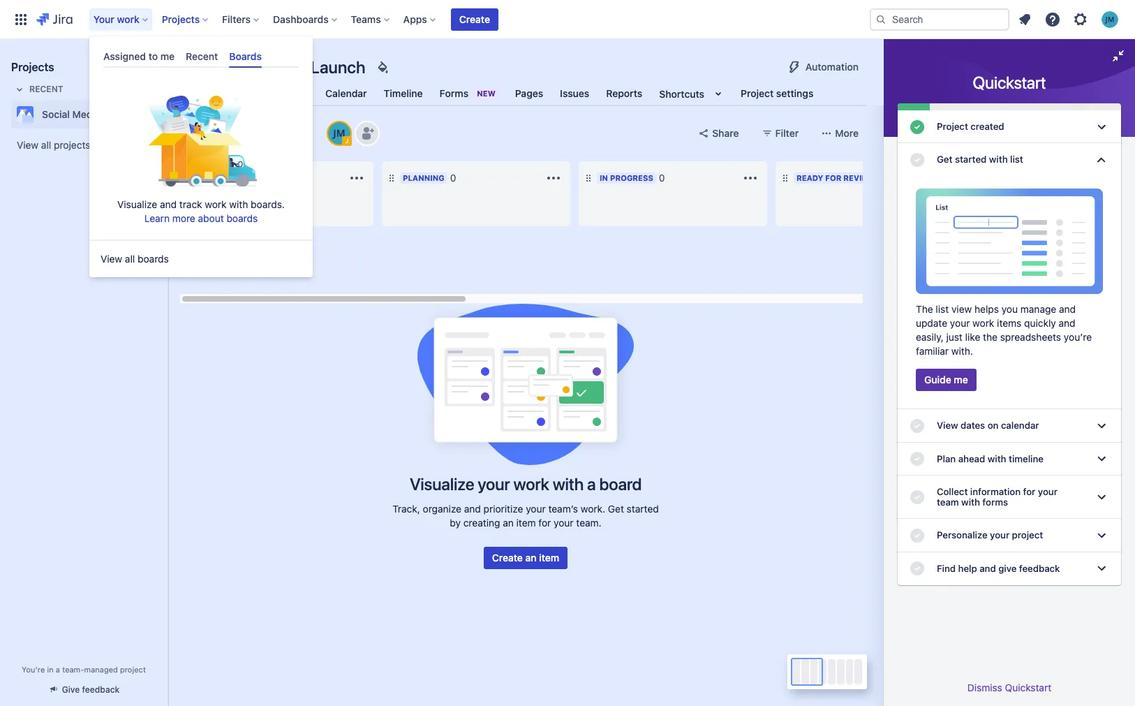 Task type: vqa. For each thing, say whether or not it's contained in the screenshot.
Settings on the right
yes



Task type: describe. For each thing, give the bounding box(es) containing it.
item inside the track, organize and prioritize your team's work. get started by creating an item for your team.
[[517, 517, 536, 529]]

created
[[971, 121, 1005, 132]]

tab list containing assigned to me
[[98, 45, 305, 68]]

you're in a team-managed project
[[22, 665, 146, 674]]

projects button
[[158, 8, 214, 30]]

view all projects link
[[11, 133, 156, 158]]

give feedback button
[[40, 678, 128, 701]]

notifications image
[[1017, 11, 1034, 28]]

give
[[999, 563, 1017, 574]]

0 vertical spatial for
[[826, 173, 842, 182]]

you're
[[1064, 331, 1092, 343]]

recent inside tab list
[[186, 50, 218, 62]]

give
[[62, 684, 80, 695]]

0 horizontal spatial social
[[42, 108, 70, 120]]

1 horizontal spatial media
[[261, 57, 307, 77]]

your down team's
[[554, 517, 574, 529]]

the
[[984, 331, 998, 343]]

started for get
[[955, 154, 987, 165]]

in progress 0
[[600, 172, 665, 184]]

dismiss
[[968, 682, 1003, 694]]

pages
[[515, 87, 544, 99]]

banner containing your work
[[0, 0, 1136, 39]]

plan
[[937, 453, 956, 464]]

chevron image for plan ahead with timeline
[[1094, 451, 1111, 467]]

collect
[[937, 486, 968, 497]]

0 vertical spatial quickstart
[[973, 73, 1047, 92]]

and inside dropdown button
[[980, 563, 997, 574]]

3 column actions menu image from the left
[[742, 170, 759, 186]]

column actions menu image for planning
[[546, 170, 562, 186]]

filters
[[222, 13, 251, 25]]

more
[[836, 127, 859, 139]]

1 horizontal spatial a
[[587, 474, 596, 494]]

1 vertical spatial recent
[[29, 84, 63, 94]]

checked image for get
[[909, 151, 926, 168]]

more
[[172, 213, 195, 225]]

your
[[93, 13, 114, 25]]

set background color image
[[374, 59, 391, 75]]

not started
[[206, 173, 262, 182]]

like
[[966, 331, 981, 343]]

work inside dropdown button
[[117, 13, 140, 25]]

view all boards
[[101, 253, 169, 265]]

0 horizontal spatial project
[[120, 665, 146, 674]]

review
[[844, 173, 875, 182]]

jeremy miller image
[[328, 122, 351, 145]]

view dates on calendar
[[937, 420, 1040, 431]]

for inside the track, organize and prioritize your team's work. get started by creating an item for your team.
[[539, 517, 551, 529]]

project inside dropdown button
[[1013, 530, 1044, 541]]

view for view all projects
[[17, 139, 39, 151]]

settings image
[[1073, 11, 1090, 28]]

shortcuts
[[660, 88, 705, 100]]

pages link
[[513, 81, 546, 106]]

and inside the track, organize and prioritize your team's work. get started by creating an item for your team.
[[464, 503, 481, 515]]

your work button
[[89, 8, 153, 30]]

find help and give feedback button
[[898, 552, 1122, 585]]

guide me button
[[916, 369, 977, 391]]

calendar link
[[323, 81, 370, 106]]

team-
[[62, 665, 84, 674]]

project created
[[937, 121, 1005, 132]]

0 horizontal spatial media
[[72, 108, 100, 120]]

started inside the track, organize and prioritize your team's work. get started by creating an item for your team.
[[627, 503, 659, 515]]

automation image
[[786, 59, 803, 75]]

plan ahead with timeline button
[[898, 443, 1122, 476]]

guide
[[925, 374, 952, 386]]

work up the track, organize and prioritize your team's work. get started by creating an item for your team.
[[514, 474, 549, 494]]

in
[[600, 173, 608, 182]]

personalize your project button
[[898, 519, 1122, 552]]

ready
[[797, 173, 824, 182]]

list
[[292, 87, 309, 99]]

chevron image for get started with list
[[1094, 151, 1111, 168]]

primary element
[[8, 0, 870, 39]]

create inside primary element
[[459, 13, 490, 25]]

share button
[[690, 122, 748, 145]]

summary link
[[184, 81, 234, 106]]

and right manage
[[1060, 303, 1076, 315]]

chevron image for view dates on calendar
[[1094, 418, 1111, 434]]

shortcuts button
[[657, 81, 730, 106]]

to
[[149, 50, 158, 62]]

timeline
[[384, 87, 423, 99]]

an inside the track, organize and prioritize your team's work. get started by creating an item for your team.
[[503, 517, 514, 529]]

me inside guide me button
[[954, 374, 969, 386]]

you
[[1002, 303, 1018, 315]]

creating
[[464, 517, 500, 529]]

calendar
[[326, 87, 367, 99]]

create inside 'button'
[[492, 552, 523, 564]]

timeline link
[[381, 81, 426, 106]]

with down project created dropdown button
[[990, 154, 1008, 165]]

dashboards
[[273, 13, 329, 25]]

view for view all boards
[[101, 253, 122, 265]]

chevron image for personalize your project
[[1094, 527, 1111, 544]]

planning 0
[[403, 172, 456, 184]]

feedback inside find help and give feedback dropdown button
[[1020, 563, 1061, 574]]

learn
[[144, 213, 170, 225]]

project for project created
[[937, 121, 969, 132]]

project created button
[[898, 110, 1122, 143]]

checked image for collect
[[909, 489, 926, 506]]

checked image for personalize
[[909, 527, 926, 544]]

managed
[[84, 665, 118, 674]]

familiar
[[916, 345, 949, 357]]

reports link
[[604, 81, 646, 106]]

appswitcher icon image
[[13, 11, 29, 28]]

dashboards button
[[269, 8, 343, 30]]

projects
[[54, 139, 90, 151]]

visualize for visualize and track work with boards. learn more about boards
[[117, 199, 157, 211]]

assigned
[[103, 50, 146, 62]]

boards
[[229, 50, 262, 62]]

checked image for plan
[[909, 451, 926, 467]]

issues link
[[558, 81, 593, 106]]

work inside the visualize and track work with boards. learn more about boards
[[205, 199, 227, 211]]

ready for review
[[797, 173, 875, 182]]

project settings
[[741, 87, 814, 99]]

collapse image
[[523, 170, 540, 186]]

for inside "collect information for your team with forms"
[[1024, 486, 1036, 497]]

your profile and settings image
[[1102, 11, 1119, 28]]

collect information for your team with forms button
[[898, 476, 1122, 519]]

help
[[959, 563, 978, 574]]

minimize image
[[1111, 47, 1127, 64]]

1 vertical spatial create button
[[185, 200, 374, 225]]

Search field
[[870, 8, 1010, 30]]

manage
[[1021, 303, 1057, 315]]

guide me
[[925, 374, 969, 386]]



Task type: locate. For each thing, give the bounding box(es) containing it.
1 checked image from the top
[[909, 418, 926, 434]]

boards down boards.
[[227, 213, 258, 225]]

social media launch up view all projects "link"
[[42, 108, 137, 120]]

column actions menu image down 'add people' icon
[[349, 170, 365, 186]]

checked image for view
[[909, 418, 926, 434]]

0 vertical spatial boards
[[227, 213, 258, 225]]

0 vertical spatial visualize
[[117, 199, 157, 211]]

project inside dropdown button
[[937, 121, 969, 132]]

1 vertical spatial tab list
[[176, 81, 876, 106]]

0 horizontal spatial project
[[741, 87, 774, 99]]

0 vertical spatial media
[[261, 57, 307, 77]]

column actions menu image for not started
[[349, 170, 365, 186]]

0 horizontal spatial item
[[517, 517, 536, 529]]

2 horizontal spatial create
[[492, 552, 523, 564]]

column actions menu image right collapse icon
[[546, 170, 562, 186]]

0 horizontal spatial list
[[936, 303, 949, 315]]

me right the guide
[[954, 374, 969, 386]]

give feedback
[[62, 684, 120, 695]]

planning
[[403, 173, 445, 182]]

0 horizontal spatial an
[[503, 517, 514, 529]]

0 vertical spatial projects
[[162, 13, 200, 25]]

1 horizontal spatial item
[[539, 552, 560, 564]]

0 horizontal spatial a
[[56, 665, 60, 674]]

create button right apps dropdown button
[[451, 8, 499, 30]]

1 vertical spatial boards
[[138, 253, 169, 265]]

4 checked image from the top
[[909, 560, 926, 577]]

0 vertical spatial item
[[517, 517, 536, 529]]

organize
[[423, 503, 462, 515]]

1 horizontal spatial launch
[[311, 57, 366, 77]]

chevron image for project created
[[1094, 118, 1111, 135]]

1 horizontal spatial list
[[1011, 154, 1024, 165]]

all
[[41, 139, 51, 151], [125, 253, 135, 265]]

create button inside primary element
[[451, 8, 499, 30]]

project right managed
[[120, 665, 146, 674]]

1 horizontal spatial project
[[1013, 530, 1044, 541]]

1 column actions menu image from the left
[[349, 170, 365, 186]]

2 vertical spatial for
[[539, 517, 551, 529]]

more button
[[813, 122, 867, 145]]

0 horizontal spatial boards
[[138, 253, 169, 265]]

share
[[713, 127, 739, 139]]

boards inside view all boards link
[[138, 253, 169, 265]]

1 horizontal spatial create button
[[451, 8, 499, 30]]

0 vertical spatial chevron image
[[1094, 418, 1111, 434]]

visualize up organize
[[410, 474, 474, 494]]

chevron image inside "view dates on calendar" dropdown button
[[1094, 418, 1111, 434]]

1 horizontal spatial feedback
[[1020, 563, 1061, 574]]

create right track at top left
[[207, 206, 238, 218]]

1 vertical spatial all
[[125, 253, 135, 265]]

0 horizontal spatial view
[[17, 139, 39, 151]]

visualize up learn
[[117, 199, 157, 211]]

search image
[[876, 14, 887, 25]]

boards down learn
[[138, 253, 169, 265]]

an down prioritize
[[503, 517, 514, 529]]

work.
[[581, 503, 606, 515]]

project left settings
[[741, 87, 774, 99]]

and left give
[[980, 563, 997, 574]]

0 horizontal spatial projects
[[11, 61, 54, 73]]

0 vertical spatial launch
[[311, 57, 366, 77]]

prioritize
[[484, 503, 523, 515]]

recent right collapse recent projects 'image'
[[29, 84, 63, 94]]

quickstart right the dismiss
[[1005, 682, 1052, 694]]

1 vertical spatial project
[[120, 665, 146, 674]]

0 vertical spatial social
[[212, 57, 258, 77]]

1 vertical spatial quickstart
[[1005, 682, 1052, 694]]

0 vertical spatial a
[[587, 474, 596, 494]]

checked image left personalize
[[909, 527, 926, 544]]

1 vertical spatial item
[[539, 552, 560, 564]]

track,
[[393, 503, 420, 515]]

all for boards
[[125, 253, 135, 265]]

boards inside the visualize and track work with boards. learn more about boards
[[227, 213, 258, 225]]

0 right progress
[[659, 172, 665, 184]]

0 horizontal spatial for
[[539, 517, 551, 529]]

1 vertical spatial launch
[[103, 108, 137, 120]]

find help and give feedback
[[937, 563, 1061, 574]]

automation
[[806, 61, 859, 73]]

media up view all projects "link"
[[72, 108, 100, 120]]

0 vertical spatial feedback
[[1020, 563, 1061, 574]]

work down the 'helps'
[[973, 317, 995, 329]]

with inside "collect information for your team with forms"
[[962, 497, 981, 508]]

board
[[600, 474, 642, 494]]

and up you're
[[1059, 317, 1076, 329]]

boards
[[227, 213, 258, 225], [138, 253, 169, 265]]

1 0 from the left
[[450, 172, 456, 184]]

view all projects
[[17, 139, 90, 151]]

checked image left get started with list on the right top of page
[[909, 151, 926, 168]]

1 vertical spatial view
[[101, 253, 122, 265]]

0 horizontal spatial get
[[608, 503, 624, 515]]

project for project settings
[[741, 87, 774, 99]]

1 horizontal spatial an
[[526, 552, 537, 564]]

2 0 from the left
[[659, 172, 665, 184]]

social media launch inside social media launch link
[[42, 108, 137, 120]]

chevron image
[[1094, 118, 1111, 135], [1094, 151, 1111, 168], [1094, 451, 1111, 467], [1094, 489, 1111, 506], [1094, 527, 1111, 544]]

and inside the visualize and track work with boards. learn more about boards
[[160, 199, 177, 211]]

2 horizontal spatial view
[[937, 420, 959, 431]]

project
[[741, 87, 774, 99], [937, 121, 969, 132]]

visualize for visualize your work with a board
[[410, 474, 474, 494]]

new
[[477, 89, 496, 98]]

0 vertical spatial project
[[1013, 530, 1044, 541]]

1 vertical spatial feedback
[[82, 684, 120, 695]]

1 horizontal spatial projects
[[162, 13, 200, 25]]

0 vertical spatial list
[[1011, 154, 1024, 165]]

tab list containing summary
[[176, 81, 876, 106]]

quickstart up project created dropdown button
[[973, 73, 1047, 92]]

with right team
[[962, 497, 981, 508]]

filter button
[[753, 122, 808, 145]]

and up learn
[[160, 199, 177, 211]]

checked image inside plan ahead with timeline dropdown button
[[909, 451, 926, 467]]

a right "in"
[[56, 665, 60, 674]]

chevron image inside get started with list dropdown button
[[1094, 151, 1111, 168]]

1 vertical spatial create
[[207, 206, 238, 218]]

1 horizontal spatial boards
[[227, 213, 258, 225]]

learn more about boards link
[[144, 213, 258, 225]]

with inside the visualize and track work with boards. learn more about boards
[[229, 199, 248, 211]]

feedback
[[1020, 563, 1061, 574], [82, 684, 120, 695]]

personalize your project
[[937, 530, 1044, 541]]

issues
[[560, 87, 590, 99]]

your
[[951, 317, 970, 329], [478, 474, 510, 494], [1039, 486, 1058, 497], [526, 503, 546, 515], [554, 517, 574, 529], [990, 530, 1010, 541]]

a
[[587, 474, 596, 494], [56, 665, 60, 674]]

item
[[517, 517, 536, 529], [539, 552, 560, 564]]

all for projects
[[41, 139, 51, 151]]

dismiss quickstart link
[[968, 682, 1052, 694]]

with.
[[952, 345, 974, 357]]

chevron image inside collect information for your team with forms dropdown button
[[1094, 489, 1111, 506]]

1 checked image from the top
[[909, 118, 926, 135]]

create down 'creating'
[[492, 552, 523, 564]]

1 vertical spatial me
[[954, 374, 969, 386]]

an inside 'button'
[[526, 552, 537, 564]]

get inside dropdown button
[[937, 154, 953, 165]]

get right work. at the right bottom of page
[[608, 503, 624, 515]]

2 horizontal spatial column actions menu image
[[742, 170, 759, 186]]

ahead
[[959, 453, 986, 464]]

0 horizontal spatial recent
[[29, 84, 63, 94]]

checked image inside personalize your project dropdown button
[[909, 527, 926, 544]]

0 vertical spatial all
[[41, 139, 51, 151]]

2 chevron image from the top
[[1094, 151, 1111, 168]]

create an item
[[492, 552, 560, 564]]

apps button
[[399, 8, 441, 30]]

1 vertical spatial projects
[[11, 61, 54, 73]]

jira image
[[36, 11, 72, 28], [36, 11, 72, 28]]

1 vertical spatial list
[[936, 303, 949, 315]]

5 chevron image from the top
[[1094, 527, 1111, 544]]

3 checked image from the top
[[909, 527, 926, 544]]

0 horizontal spatial 0
[[450, 172, 456, 184]]

and
[[160, 199, 177, 211], [1060, 303, 1076, 315], [1059, 317, 1076, 329], [464, 503, 481, 515], [980, 563, 997, 574]]

collapse recent projects image
[[11, 81, 28, 98]]

create an item button
[[484, 547, 568, 569]]

me
[[160, 50, 175, 62], [954, 374, 969, 386]]

banner
[[0, 0, 1136, 39]]

chevron image inside project created dropdown button
[[1094, 118, 1111, 135]]

project up find help and give feedback dropdown button
[[1013, 530, 1044, 541]]

all inside view all boards link
[[125, 253, 135, 265]]

checked image left team
[[909, 489, 926, 506]]

started right not
[[225, 173, 262, 182]]

project
[[1013, 530, 1044, 541], [120, 665, 146, 674]]

1 vertical spatial an
[[526, 552, 537, 564]]

me right to
[[160, 50, 175, 62]]

social media launch link
[[11, 101, 151, 129]]

list inside the list view helps you manage and update your work items quickly and easily, just like the spreadsheets you're familiar with.
[[936, 303, 949, 315]]

1 horizontal spatial get
[[937, 154, 953, 165]]

list link
[[289, 81, 312, 106]]

1 vertical spatial chevron image
[[1094, 560, 1111, 577]]

settings
[[777, 87, 814, 99]]

reports
[[607, 87, 643, 99]]

1 vertical spatial get
[[608, 503, 624, 515]]

checked image left the find
[[909, 560, 926, 577]]

by
[[450, 517, 461, 529]]

1 horizontal spatial social media launch
[[212, 57, 366, 77]]

forms
[[440, 87, 469, 99]]

teams button
[[347, 8, 395, 30]]

visualize your work with a board
[[410, 474, 642, 494]]

1 vertical spatial social
[[42, 108, 70, 120]]

0 vertical spatial create
[[459, 13, 490, 25]]

apps
[[403, 13, 427, 25]]

information
[[971, 486, 1021, 497]]

and up 'creating'
[[464, 503, 481, 515]]

media up list
[[261, 57, 307, 77]]

teams
[[351, 13, 381, 25]]

0 horizontal spatial social media launch
[[42, 108, 137, 120]]

media
[[261, 57, 307, 77], [72, 108, 100, 120]]

work inside the list view helps you manage and update your work items quickly and easily, just like the spreadsheets you're familiar with.
[[973, 317, 995, 329]]

add people image
[[359, 125, 376, 142]]

started for not
[[225, 173, 262, 182]]

progress
[[610, 173, 654, 182]]

view dates on calendar button
[[898, 410, 1122, 443]]

with down not started
[[229, 199, 248, 211]]

0 horizontal spatial me
[[160, 50, 175, 62]]

chevron image
[[1094, 418, 1111, 434], [1094, 560, 1111, 577]]

an down the track, organize and prioritize your team's work. get started by creating an item for your team.
[[526, 552, 537, 564]]

feedback right give
[[1020, 563, 1061, 574]]

list up the update
[[936, 303, 949, 315]]

view for view dates on calendar
[[937, 420, 959, 431]]

dates
[[961, 420, 986, 431]]

chevron image for find help and give feedback
[[1094, 560, 1111, 577]]

get started with list button
[[898, 143, 1122, 176]]

chevron image for collect information for your team with forms
[[1094, 489, 1111, 506]]

0 horizontal spatial create
[[207, 206, 238, 218]]

2 chevron image from the top
[[1094, 560, 1111, 577]]

2 column actions menu image from the left
[[546, 170, 562, 186]]

checked image inside get started with list dropdown button
[[909, 151, 926, 168]]

checked image left project created
[[909, 118, 926, 135]]

social up view all projects
[[42, 108, 70, 120]]

0 horizontal spatial visualize
[[117, 199, 157, 211]]

2 checked image from the top
[[909, 451, 926, 467]]

0 vertical spatial project
[[741, 87, 774, 99]]

recent up summary
[[186, 50, 218, 62]]

0 vertical spatial get
[[937, 154, 953, 165]]

2 horizontal spatial for
[[1024, 486, 1036, 497]]

project left created
[[937, 121, 969, 132]]

view inside "link"
[[17, 139, 39, 151]]

1 horizontal spatial social
[[212, 57, 258, 77]]

checked image
[[909, 118, 926, 135], [909, 151, 926, 168], [909, 489, 926, 506], [909, 560, 926, 577]]

visualize
[[117, 199, 157, 211], [410, 474, 474, 494]]

items
[[998, 317, 1022, 329]]

checked image
[[909, 418, 926, 434], [909, 451, 926, 467], [909, 527, 926, 544]]

1 horizontal spatial visualize
[[410, 474, 474, 494]]

with up team's
[[553, 474, 584, 494]]

your inside "collect information for your team with forms"
[[1039, 486, 1058, 497]]

checked image left plan
[[909, 451, 926, 467]]

an
[[503, 517, 514, 529], [526, 552, 537, 564]]

2 vertical spatial view
[[937, 420, 959, 431]]

0 vertical spatial me
[[160, 50, 175, 62]]

1 vertical spatial visualize
[[410, 474, 474, 494]]

get down project created
[[937, 154, 953, 165]]

for down timeline
[[1024, 486, 1036, 497]]

view all boards link
[[89, 245, 313, 273]]

launch up view all projects "link"
[[103, 108, 137, 120]]

projects inside projects dropdown button
[[162, 13, 200, 25]]

1 horizontal spatial me
[[954, 374, 969, 386]]

social media launch up list
[[212, 57, 366, 77]]

2 checked image from the top
[[909, 151, 926, 168]]

list down project created dropdown button
[[1011, 154, 1024, 165]]

1 chevron image from the top
[[1094, 418, 1111, 434]]

2 vertical spatial started
[[627, 503, 659, 515]]

track, organize and prioritize your team's work. get started by creating an item for your team.
[[393, 503, 659, 529]]

checked image for project
[[909, 118, 926, 135]]

3 checked image from the top
[[909, 489, 926, 506]]

1 vertical spatial for
[[1024, 486, 1036, 497]]

all inside view all projects "link"
[[41, 139, 51, 151]]

an image showing that the apps dropdown menu is empty image
[[145, 82, 257, 198]]

boards.
[[251, 199, 285, 211]]

0 horizontal spatial column actions menu image
[[349, 170, 365, 186]]

me inside tab list
[[160, 50, 175, 62]]

0 vertical spatial create button
[[451, 8, 499, 30]]

Search board text field
[[186, 124, 292, 143]]

4 chevron image from the top
[[1094, 489, 1111, 506]]

social media launch
[[212, 57, 366, 77], [42, 108, 137, 120]]

work
[[117, 13, 140, 25], [205, 199, 227, 211], [973, 317, 995, 329], [514, 474, 549, 494]]

view inside dropdown button
[[937, 420, 959, 431]]

team's
[[549, 503, 578, 515]]

create button down not started
[[185, 200, 374, 225]]

1 horizontal spatial recent
[[186, 50, 218, 62]]

plan ahead with timeline
[[937, 453, 1044, 464]]

your up prioritize
[[478, 474, 510, 494]]

started inside dropdown button
[[955, 154, 987, 165]]

not
[[206, 173, 223, 182]]

item inside 'button'
[[539, 552, 560, 564]]

just
[[947, 331, 963, 343]]

column actions menu image down filter button
[[742, 170, 759, 186]]

feedback inside give feedback 'button'
[[82, 684, 120, 695]]

for
[[826, 173, 842, 182], [1024, 486, 1036, 497], [539, 517, 551, 529]]

work up about
[[205, 199, 227, 211]]

0 vertical spatial social media launch
[[212, 57, 366, 77]]

checked image inside project created dropdown button
[[909, 118, 926, 135]]

summary
[[187, 87, 231, 99]]

about
[[198, 213, 224, 225]]

started down 'board'
[[627, 503, 659, 515]]

1 horizontal spatial project
[[937, 121, 969, 132]]

1 horizontal spatial started
[[627, 503, 659, 515]]

1 horizontal spatial 0
[[659, 172, 665, 184]]

started down project created
[[955, 154, 987, 165]]

chevron image inside find help and give feedback dropdown button
[[1094, 560, 1111, 577]]

you're
[[22, 665, 45, 674]]

column actions menu image
[[349, 170, 365, 186], [546, 170, 562, 186], [742, 170, 759, 186]]

0 vertical spatial an
[[503, 517, 514, 529]]

your up find help and give feedback on the right bottom of the page
[[990, 530, 1010, 541]]

3 chevron image from the top
[[1094, 451, 1111, 467]]

1 horizontal spatial view
[[101, 253, 122, 265]]

collect information for your team with forms
[[937, 486, 1058, 508]]

progress bar
[[898, 103, 1122, 110]]

with right ahead on the right bottom of page
[[988, 453, 1007, 464]]

projects up collapse recent projects 'image'
[[11, 61, 54, 73]]

find
[[937, 563, 956, 574]]

view
[[952, 303, 972, 315]]

checked image inside "view dates on calendar" dropdown button
[[909, 418, 926, 434]]

your down visualize your work with a board
[[526, 503, 546, 515]]

checked image for find
[[909, 560, 926, 577]]

your inside the list view helps you manage and update your work items quickly and easily, just like the spreadsheets you're familiar with.
[[951, 317, 970, 329]]

get started with list
[[937, 154, 1024, 165]]

2 vertical spatial create
[[492, 552, 523, 564]]

your down view
[[951, 317, 970, 329]]

help image
[[1045, 11, 1062, 28]]

on
[[988, 420, 999, 431]]

item down the track, organize and prioritize your team's work. get started by creating an item for your team.
[[539, 552, 560, 564]]

a up work. at the right bottom of page
[[587, 474, 596, 494]]

for down team's
[[539, 517, 551, 529]]

get inside the track, organize and prioritize your team's work. get started by creating an item for your team.
[[608, 503, 624, 515]]

visualize inside the visualize and track work with boards. learn more about boards
[[117, 199, 157, 211]]

1 horizontal spatial for
[[826, 173, 842, 182]]

checked image down the guide
[[909, 418, 926, 434]]

checked image inside collect information for your team with forms dropdown button
[[909, 489, 926, 506]]

helps
[[975, 303, 999, 315]]

create right apps dropdown button
[[459, 13, 490, 25]]

item down prioritize
[[517, 517, 536, 529]]

your down timeline
[[1039, 486, 1058, 497]]

0 horizontal spatial launch
[[103, 108, 137, 120]]

with
[[990, 154, 1008, 165], [229, 199, 248, 211], [988, 453, 1007, 464], [553, 474, 584, 494], [962, 497, 981, 508]]

projects left filters
[[162, 13, 200, 25]]

1 vertical spatial started
[[225, 173, 262, 182]]

1 vertical spatial social media launch
[[42, 108, 137, 120]]

1 vertical spatial a
[[56, 665, 60, 674]]

tab list
[[98, 45, 305, 68], [176, 81, 876, 106]]

0 right planning
[[450, 172, 456, 184]]

list inside get started with list dropdown button
[[1011, 154, 1024, 165]]

0 vertical spatial started
[[955, 154, 987, 165]]

0 horizontal spatial create button
[[185, 200, 374, 225]]

personalize
[[937, 530, 988, 541]]

launch inside social media launch link
[[103, 108, 137, 120]]

timeline
[[1009, 453, 1044, 464]]

for right ready
[[826, 173, 842, 182]]

0 vertical spatial recent
[[186, 50, 218, 62]]

social up summary
[[212, 57, 258, 77]]

0 horizontal spatial started
[[225, 173, 262, 182]]

1 chevron image from the top
[[1094, 118, 1111, 135]]

feedback down managed
[[82, 684, 120, 695]]

calendar
[[1002, 420, 1040, 431]]

the list view helps you manage and update your work items quickly and easily, just like the spreadsheets you're familiar with.
[[916, 303, 1092, 357]]

1 horizontal spatial create
[[459, 13, 490, 25]]

filter
[[776, 127, 799, 139]]

0 horizontal spatial feedback
[[82, 684, 120, 695]]

launch up calendar
[[311, 57, 366, 77]]

work right your
[[117, 13, 140, 25]]



